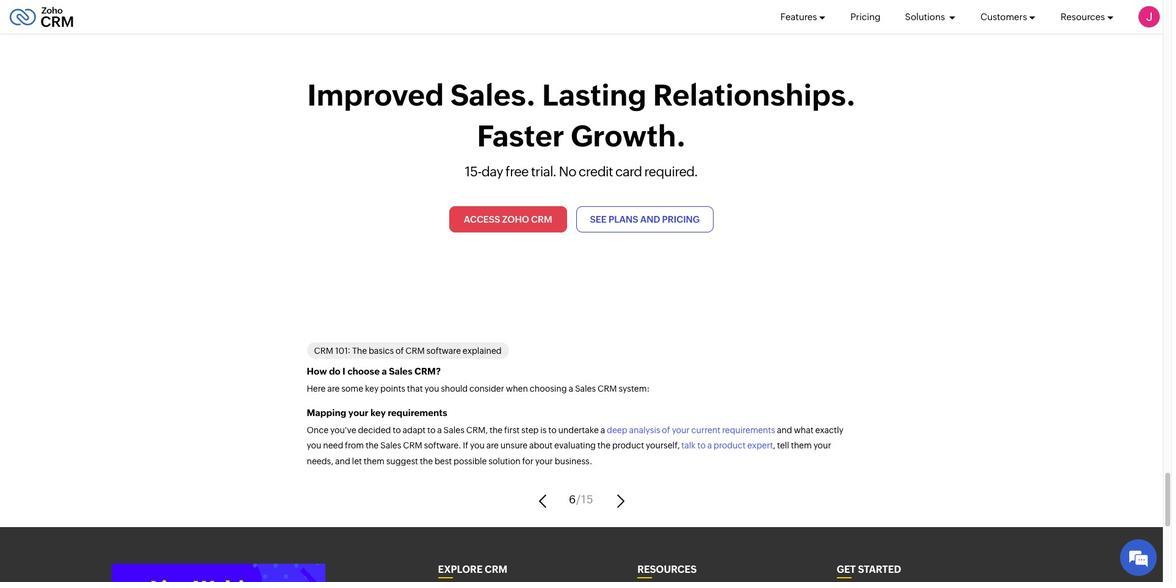 Task type: locate. For each thing, give the bounding box(es) containing it.
sales
[[389, 366, 413, 377], [575, 384, 596, 394], [444, 426, 465, 436], [381, 441, 401, 451]]

15-day free trial. no credit card required.
[[465, 164, 698, 180]]

2 horizontal spatial you
[[470, 441, 485, 451]]

you down the once at the left
[[307, 441, 321, 451]]

sales.
[[451, 78, 536, 112]]

1 horizontal spatial them
[[791, 441, 812, 451]]

you
[[425, 384, 439, 394], [307, 441, 321, 451], [470, 441, 485, 451]]

a
[[382, 366, 387, 377], [569, 384, 573, 394], [437, 426, 442, 436], [601, 426, 605, 436], [708, 441, 712, 451]]

0 vertical spatial and
[[777, 426, 792, 436]]

growth.
[[571, 119, 686, 153]]

explained
[[463, 346, 502, 356]]

features
[[781, 11, 817, 22]]

sales right choosing
[[575, 384, 596, 394]]

0 vertical spatial are
[[327, 384, 340, 394]]

and left 'let'
[[335, 456, 350, 466]]

adapt
[[403, 426, 426, 436]]

,
[[773, 441, 776, 451]]

1 horizontal spatial you
[[425, 384, 439, 394]]

product
[[612, 441, 644, 451], [714, 441, 746, 451]]

1 horizontal spatial of
[[662, 426, 670, 436]]

key
[[365, 384, 379, 394], [371, 408, 386, 418]]

card
[[616, 164, 642, 180]]

suggest
[[386, 456, 418, 466]]

a right choosing
[[569, 384, 573, 394]]

lasting
[[542, 78, 647, 112]]

if
[[463, 441, 468, 451]]

crm left the "101:"
[[314, 346, 333, 356]]

the left best
[[420, 456, 433, 466]]

pricing link
[[851, 0, 881, 34]]

them down what
[[791, 441, 812, 451]]

1 product from the left
[[612, 441, 644, 451]]

business.
[[555, 456, 593, 466]]

customers
[[981, 11, 1027, 22]]

you right that at the bottom of page
[[425, 384, 439, 394]]

relationships.
[[653, 78, 856, 112]]

of
[[396, 346, 404, 356], [662, 426, 670, 436]]

here are some key points that you should consider when choosing a sales crm system:
[[307, 384, 650, 394]]

them right 'let'
[[364, 456, 385, 466]]

your
[[348, 408, 369, 418], [672, 426, 690, 436], [814, 441, 832, 451], [535, 456, 553, 466]]

the
[[352, 346, 367, 356]]

1 vertical spatial and
[[335, 456, 350, 466]]

key up decided on the left of the page
[[371, 408, 386, 418]]

to
[[393, 426, 401, 436], [428, 426, 436, 436], [549, 426, 557, 436], [698, 441, 706, 451]]

zoho crm logo image
[[9, 3, 74, 30]]

talk to a product expert
[[682, 441, 773, 451]]

crm down adapt
[[403, 441, 422, 451]]

a up software.
[[437, 426, 442, 436]]

and
[[777, 426, 792, 436], [335, 456, 350, 466]]

0 vertical spatial requirements
[[388, 408, 448, 418]]

requirements up "expert"
[[722, 426, 776, 436]]

requirements up adapt
[[388, 408, 448, 418]]

0 horizontal spatial requirements
[[388, 408, 448, 418]]

to right adapt
[[428, 426, 436, 436]]

0 horizontal spatial product
[[612, 441, 644, 451]]

1 vertical spatial are
[[487, 441, 499, 451]]

you right if
[[470, 441, 485, 451]]

are up solution
[[487, 441, 499, 451]]

evaluating
[[555, 441, 596, 451]]

and up "tell"
[[777, 426, 792, 436]]

trial.
[[531, 164, 557, 180]]

and
[[640, 214, 660, 225]]

0 horizontal spatial them
[[364, 456, 385, 466]]

product down "current"
[[714, 441, 746, 451]]

0 vertical spatial of
[[396, 346, 404, 356]]

and inside , tell them your needs, and let them suggest the best possible solution for your business.
[[335, 456, 350, 466]]

once you've decided to adapt to a sales crm, the first step is to undertake a deep analysis of your current requirements
[[307, 426, 776, 436]]

a down "current"
[[708, 441, 712, 451]]

are
[[327, 384, 340, 394], [487, 441, 499, 451]]

1 horizontal spatial product
[[714, 441, 746, 451]]

0 vertical spatial them
[[791, 441, 812, 451]]

1 horizontal spatial and
[[777, 426, 792, 436]]

requirements
[[388, 408, 448, 418], [722, 426, 776, 436]]

undertake
[[558, 426, 599, 436]]

crm
[[531, 214, 552, 225], [314, 346, 333, 356], [406, 346, 425, 356], [598, 384, 617, 394], [403, 441, 422, 451], [485, 564, 508, 576]]

product down the deep
[[612, 441, 644, 451]]

features link
[[781, 0, 826, 34]]

1 vertical spatial key
[[371, 408, 386, 418]]

sales up suggest
[[381, 441, 401, 451]]

access
[[464, 214, 500, 225]]

pricing
[[851, 11, 881, 22]]

of right 'basics'
[[396, 346, 404, 356]]

need
[[323, 441, 343, 451]]

101:
[[335, 346, 351, 356]]

to left adapt
[[393, 426, 401, 436]]

your up talk
[[672, 426, 690, 436]]

crm left system:
[[598, 384, 617, 394]]

next button
[[609, 494, 627, 509]]

some
[[342, 384, 363, 394]]

decided
[[358, 426, 391, 436]]

1 horizontal spatial requirements
[[722, 426, 776, 436]]

1 horizontal spatial are
[[487, 441, 499, 451]]

sales up software.
[[444, 426, 465, 436]]

key down 'how do i choose a sales crm?'
[[365, 384, 379, 394]]

of up yourself, at the right bottom of page
[[662, 426, 670, 436]]

crm right zoho
[[531, 214, 552, 225]]

step
[[522, 426, 539, 436]]

from
[[345, 441, 364, 451]]

1 vertical spatial requirements
[[722, 426, 776, 436]]

1 vertical spatial them
[[364, 456, 385, 466]]

the
[[490, 426, 503, 436], [366, 441, 379, 451], [598, 441, 611, 451], [420, 456, 433, 466]]

, tell them your needs, and let them suggest the best possible solution for your business.
[[307, 441, 832, 466]]

0 horizontal spatial of
[[396, 346, 404, 356]]

basics
[[369, 346, 394, 356]]

crm right "explore"
[[485, 564, 508, 576]]

the down the deep
[[598, 441, 611, 451]]

faster
[[477, 119, 565, 153]]

are right here
[[327, 384, 340, 394]]

2 product from the left
[[714, 441, 746, 451]]

to right is
[[549, 426, 557, 436]]

see plans and pricing link
[[576, 206, 714, 233]]

unsure
[[501, 441, 528, 451]]

a up points at the bottom
[[382, 366, 387, 377]]

zoho crm live webinars 2023 footer image
[[111, 564, 325, 583]]

them
[[791, 441, 812, 451], [364, 456, 385, 466]]

points
[[381, 384, 405, 394]]

explore
[[438, 564, 483, 576]]

get started
[[837, 564, 902, 576]]

0 horizontal spatial and
[[335, 456, 350, 466]]



Task type: describe. For each thing, give the bounding box(es) containing it.
choosing
[[530, 384, 567, 394]]

expert
[[748, 441, 773, 451]]

what
[[794, 426, 814, 436]]

how
[[307, 366, 327, 377]]

see
[[590, 214, 607, 225]]

yourself,
[[646, 441, 680, 451]]

that
[[407, 384, 423, 394]]

15-
[[465, 164, 482, 180]]

crm,
[[466, 426, 488, 436]]

when
[[506, 384, 528, 394]]

/15
[[577, 494, 594, 506]]

improved sales. lasting relationships. faster growth.
[[307, 78, 856, 153]]

pricing
[[662, 214, 700, 225]]

solution
[[489, 456, 521, 466]]

talk to a product expert link
[[682, 441, 773, 451]]

and what exactly you need from the sales crm software. if you are unsure about evaluating the product yourself,
[[307, 426, 844, 451]]

previous button
[[536, 494, 568, 509]]

product inside the and what exactly you need from the sales crm software. if you are unsure about evaluating the product yourself,
[[612, 441, 644, 451]]

needs,
[[307, 456, 333, 466]]

software.
[[424, 441, 461, 451]]

0 horizontal spatial you
[[307, 441, 321, 451]]

and inside the and what exactly you need from the sales crm software. if you are unsure about evaluating the product yourself,
[[777, 426, 792, 436]]

is
[[541, 426, 547, 436]]

plans
[[609, 214, 638, 225]]

next
[[610, 497, 627, 506]]

access zoho crm
[[464, 214, 552, 225]]

first
[[504, 426, 520, 436]]

analysis
[[629, 426, 660, 436]]

required.
[[645, 164, 698, 180]]

possible
[[454, 456, 487, 466]]

your down exactly
[[814, 441, 832, 451]]

day
[[482, 164, 503, 180]]

your up "you've" on the left
[[348, 408, 369, 418]]

here
[[307, 384, 326, 394]]

1 vertical spatial of
[[662, 426, 670, 436]]

a left the deep
[[601, 426, 605, 436]]

crm 101: the basics of crm software explained
[[314, 346, 502, 356]]

crm?
[[415, 366, 441, 377]]

mapping
[[307, 408, 346, 418]]

see plans and pricing
[[590, 214, 700, 225]]

deep analysis of your current requirements link
[[607, 426, 776, 436]]

improved
[[307, 78, 444, 112]]

the left first
[[490, 426, 503, 436]]

resources
[[1061, 11, 1105, 22]]

resources
[[638, 564, 697, 576]]

james peterson image
[[1139, 6, 1160, 27]]

how do i choose a sales crm?
[[307, 366, 441, 377]]

mapping your key requirements
[[307, 408, 448, 418]]

you've
[[330, 426, 356, 436]]

0 vertical spatial key
[[365, 384, 379, 394]]

once
[[307, 426, 329, 436]]

sales up points at the bottom
[[389, 366, 413, 377]]

system:
[[619, 384, 650, 394]]

credit
[[579, 164, 613, 180]]

no
[[559, 164, 576, 180]]

zoho
[[502, 214, 529, 225]]

i
[[343, 366, 346, 377]]

solutions link
[[905, 0, 956, 34]]

free
[[506, 164, 529, 180]]

6 /15
[[569, 494, 594, 506]]

the down decided on the left of the page
[[366, 441, 379, 451]]

to right talk
[[698, 441, 706, 451]]

consider
[[470, 384, 504, 394]]

started
[[858, 564, 902, 576]]

crm inside the and what exactly you need from the sales crm software. if you are unsure about evaluating the product yourself,
[[403, 441, 422, 451]]

0 horizontal spatial are
[[327, 384, 340, 394]]

talk
[[682, 441, 696, 451]]

the inside , tell them your needs, and let them suggest the best possible solution for your business.
[[420, 456, 433, 466]]

tell
[[777, 441, 790, 451]]

software
[[427, 346, 461, 356]]

best
[[435, 456, 452, 466]]

let
[[352, 456, 362, 466]]

for
[[523, 456, 534, 466]]

6
[[569, 494, 577, 506]]

current
[[692, 426, 721, 436]]

get
[[837, 564, 856, 576]]

are inside the and what exactly you need from the sales crm software. if you are unsure about evaluating the product yourself,
[[487, 441, 499, 451]]

crm up crm?
[[406, 346, 425, 356]]

explore crm
[[438, 564, 508, 576]]

access zoho crm link
[[449, 206, 567, 233]]

your down about
[[535, 456, 553, 466]]

deep
[[607, 426, 628, 436]]

resources link
[[1061, 0, 1115, 34]]

sales inside the and what exactly you need from the sales crm software. if you are unsure about evaluating the product yourself,
[[381, 441, 401, 451]]

solutions
[[905, 11, 947, 22]]



Task type: vqa. For each thing, say whether or not it's contained in the screenshot.
be to the left
no



